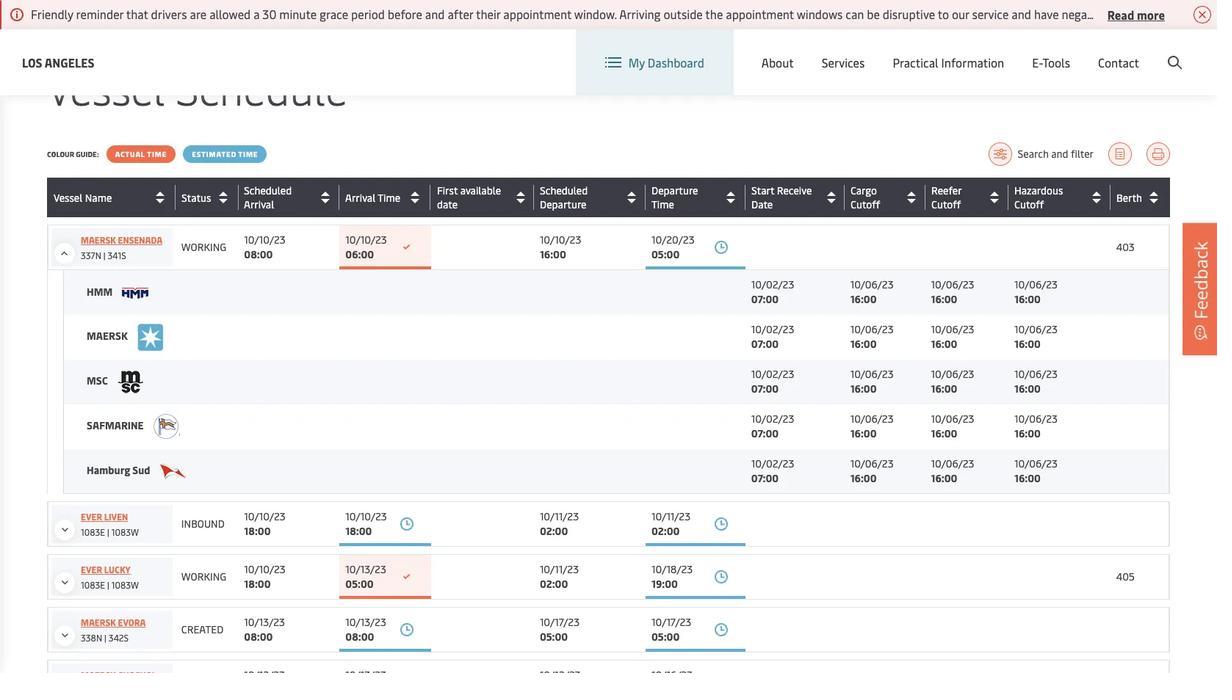 Task type: locate. For each thing, give the bounding box(es) containing it.
berth for berth button for first cargo cutoff button from the right hazardous cutoff button
[[1117, 191, 1143, 205]]

5 10/02/23 from the top
[[752, 457, 795, 471]]

los down friendly
[[22, 54, 42, 70]]

hamburg
[[87, 464, 130, 478]]

4 10/02/23 from the top
[[752, 412, 795, 426]]

| down lucky on the left
[[107, 580, 109, 592]]

and left filter
[[1052, 147, 1069, 161]]

2 10/02/23 07:00 from the top
[[752, 323, 795, 351]]

1 scheduled departure from the left
[[540, 184, 588, 212]]

arriving
[[620, 6, 661, 22]]

time for estimated time
[[239, 149, 258, 159]]

6 cutoff from the left
[[1015, 198, 1045, 212]]

ensenada
[[118, 234, 163, 246]]

07:00 for msc
[[752, 382, 779, 396]]

1 vertical spatial schedule
[[176, 59, 348, 117]]

status
[[181, 191, 211, 205], [182, 191, 211, 205]]

available for first cargo cutoff button from the right first available date button
[[461, 184, 501, 198]]

2 time from the left
[[239, 149, 258, 159]]

| left the 341s
[[103, 250, 106, 262]]

18:00
[[244, 525, 271, 539], [346, 525, 372, 539], [244, 578, 271, 592]]

reefer
[[932, 184, 962, 198], [932, 184, 962, 198]]

available for first available date button for 1st cargo cutoff button from left
[[460, 184, 501, 198]]

1 scheduled departure button from the left
[[540, 184, 642, 212]]

1 berth button from the left
[[1117, 186, 1166, 209]]

3 10/02/23 07:00 from the top
[[752, 367, 795, 396]]

1 departure time from the left
[[652, 184, 698, 212]]

1 vertical spatial angeles
[[45, 54, 94, 70]]

receive for first cargo cutoff button from the right
[[777, 184, 812, 198]]

| inside maersk evora 338n | 342s
[[104, 633, 107, 645]]

start receive date button for 1st cargo cutoff button from left
[[752, 184, 841, 212]]

scheduled
[[244, 184, 292, 198], [244, 184, 292, 198], [540, 184, 588, 198], [540, 184, 588, 198]]

first for first available date button for 1st cargo cutoff button from left
[[437, 184, 458, 198]]

| down liven
[[107, 527, 109, 539]]

10/02/23
[[752, 278, 795, 292], [752, 323, 795, 337], [752, 367, 795, 381], [752, 412, 795, 426], [752, 457, 795, 471]]

1 vertical spatial 1083w
[[112, 580, 139, 592]]

berth
[[1117, 191, 1143, 205], [1117, 191, 1143, 205]]

1 hazardous cutoff button from the left
[[1015, 184, 1107, 212]]

1 vertical spatial 1083e
[[81, 580, 105, 592]]

cutoff for 1st cargo cutoff button from left
[[851, 198, 880, 212]]

los angeles
[[22, 54, 94, 70]]

2 hazardous cutoff button from the left
[[1015, 184, 1107, 212]]

login / create account
[[1071, 43, 1190, 59]]

first available date button
[[437, 184, 531, 212], [437, 184, 531, 212]]

appointment right their
[[504, 6, 572, 22]]

1083w inside ever liven 1083e | 1083w
[[112, 527, 139, 539]]

1 hazardous cutoff from the left
[[1015, 184, 1064, 212]]

18:00 for 10/10/23 18:00
[[244, 525, 271, 539]]

scheduled arrival button
[[244, 184, 336, 212], [244, 184, 336, 212]]

about button
[[762, 29, 794, 96]]

0 horizontal spatial appointment
[[504, 6, 572, 22]]

2 07:00 from the top
[[752, 337, 779, 351]]

1 horizontal spatial 10/17/23
[[652, 616, 692, 630]]

hazardous for hazardous cutoff button for 1st cargo cutoff button from left
[[1015, 184, 1064, 198]]

friendly reminder that drivers are allowed a 30 minute grace period before and after their appointment window. arriving outside the appointment windows can be disruptive to our service and have negative impacts on drivers w
[[31, 6, 1218, 22]]

2 first from the left
[[437, 184, 458, 198]]

2 1083e from the top
[[81, 580, 105, 592]]

2 reefer from the left
[[932, 184, 962, 198]]

2 scheduled departure from the left
[[540, 184, 588, 212]]

my dashboard
[[629, 54, 705, 71]]

cargo for first cargo cutoff button from the right
[[851, 184, 877, 198]]

1 reefer from the left
[[932, 184, 962, 198]]

1 date from the left
[[752, 198, 773, 212]]

vessel name button for scheduled arrival button related to first cargo cutoff button from the right first available date button
[[54, 186, 172, 209]]

inbound
[[181, 517, 225, 531]]

1 start receive date from the left
[[752, 184, 812, 212]]

1 working from the top
[[181, 240, 227, 254]]

1083w inside ever lucky 1083e | 1083w
[[112, 580, 139, 592]]

1 reefer cutoff from the left
[[932, 184, 962, 212]]

2 10/02/23 from the top
[[752, 323, 795, 337]]

ever left lucky on the left
[[81, 564, 102, 576]]

0 vertical spatial 1083e
[[81, 527, 105, 539]]

guide:
[[76, 149, 99, 159]]

first available date for first available date button for 1st cargo cutoff button from left
[[437, 184, 501, 212]]

first available date button for first cargo cutoff button from the right
[[437, 184, 531, 212]]

4 cutoff from the left
[[932, 198, 961, 212]]

appointment right the
[[726, 6, 794, 22]]

date for first cargo cutoff button from the right
[[752, 198, 773, 212]]

2 1083w from the top
[[112, 580, 139, 592]]

estimated
[[192, 149, 236, 159]]

first available date button for 1st cargo cutoff button from left
[[437, 184, 531, 212]]

0 vertical spatial 1083w
[[112, 527, 139, 539]]

and left have
[[1012, 6, 1032, 22]]

start
[[752, 184, 775, 198], [752, 184, 775, 198]]

>
[[108, 12, 113, 26]]

maersk inside maersk evora 338n | 342s
[[81, 617, 116, 629]]

1 1083w from the top
[[112, 527, 139, 539]]

2 10/13/23 08:00 from the left
[[346, 616, 387, 645]]

angeles left >
[[65, 12, 102, 26]]

working left 10/10/23 08:00
[[181, 240, 227, 254]]

2 start receive date from the left
[[752, 184, 812, 212]]

los angeles link down friendly
[[22, 53, 94, 72]]

1083e inside ever lucky 1083e | 1083w
[[81, 580, 105, 592]]

2 date from the left
[[437, 198, 458, 212]]

menu
[[971, 43, 1001, 59]]

0 vertical spatial angeles
[[65, 12, 102, 26]]

| inside the maersk ensenada 337n | 341s
[[103, 250, 106, 262]]

10/11/23 for 10/11/23 02:00
[[540, 510, 579, 524]]

3 07:00 from the top
[[752, 382, 779, 396]]

5 10/02/23 07:00 from the top
[[752, 457, 795, 486]]

0 horizontal spatial drivers
[[151, 6, 187, 22]]

cutoff for first cargo cutoff button from the right hazardous cutoff button
[[1015, 198, 1045, 212]]

2 cargo cutoff from the left
[[851, 184, 881, 212]]

time
[[378, 191, 401, 205], [378, 191, 401, 205], [652, 198, 675, 212], [652, 198, 675, 212]]

1 vertical spatial working
[[181, 570, 227, 584]]

10/13/23 08:00 down 10/13/23 05:00
[[346, 616, 387, 645]]

cutoff for first cargo cutoff button from the right
[[851, 198, 881, 212]]

ever
[[81, 511, 102, 523], [81, 564, 102, 576]]

3 cutoff from the left
[[932, 198, 961, 212]]

1083w down liven
[[112, 527, 139, 539]]

los angeles > vessel schedule
[[47, 12, 189, 26]]

and left 'after'
[[425, 6, 445, 22]]

search and filter
[[1018, 147, 1094, 161]]

1 10/02/23 from the top
[[752, 278, 795, 292]]

1 vertical spatial ever
[[81, 564, 102, 576]]

be
[[867, 6, 880, 22]]

hazardous cutoff for first cargo cutoff button from the right hazardous cutoff button
[[1015, 184, 1064, 212]]

date
[[752, 198, 773, 212], [752, 198, 773, 212]]

1083w down lucky on the left
[[112, 580, 139, 592]]

1083e down liven
[[81, 527, 105, 539]]

colour guide:
[[47, 149, 99, 159]]

3 10/02/23 from the top
[[752, 367, 795, 381]]

angeles for los angeles > vessel schedule
[[65, 12, 102, 26]]

name for scheduled arrival button related to first cargo cutoff button from the right first available date button's vessel name button
[[85, 191, 112, 205]]

2 reefer cutoff from the left
[[932, 184, 962, 212]]

safmarine image
[[153, 414, 180, 439]]

1 hazardous from the left
[[1015, 184, 1064, 198]]

10/02/23 for hmm
[[752, 278, 795, 292]]

1 horizontal spatial los
[[47, 12, 63, 26]]

08:00
[[244, 248, 273, 262], [244, 631, 273, 645], [346, 631, 374, 645]]

1 drivers from the left
[[151, 6, 187, 22]]

1 10/02/23 07:00 from the top
[[752, 278, 795, 307]]

1 first available date button from the left
[[437, 184, 531, 212]]

login / create account link
[[1044, 29, 1190, 73]]

2 vertical spatial maersk
[[81, 617, 116, 629]]

5 cutoff from the left
[[1015, 198, 1045, 212]]

1 cargo from the left
[[851, 184, 877, 198]]

1 time from the left
[[147, 149, 167, 159]]

cargo
[[851, 184, 877, 198], [851, 184, 877, 198]]

1 horizontal spatial appointment
[[726, 6, 794, 22]]

4 07:00 from the top
[[752, 427, 779, 441]]

have
[[1035, 6, 1059, 22]]

scheduled departure button
[[540, 184, 642, 212], [540, 184, 642, 212]]

cargo cutoff
[[851, 184, 880, 212], [851, 184, 881, 212]]

ever for working
[[81, 564, 102, 576]]

working down inbound
[[181, 570, 227, 584]]

| left 342s
[[104, 633, 107, 645]]

| inside ever lucky 1083e | 1083w
[[107, 580, 109, 592]]

los angeles link
[[47, 12, 102, 26], [22, 53, 94, 72]]

ever left liven
[[81, 511, 102, 523]]

10/10/23 08:00
[[244, 233, 286, 262]]

dashboard
[[648, 54, 705, 71]]

2 horizontal spatial and
[[1052, 147, 1069, 161]]

1 cutoff from the left
[[851, 198, 880, 212]]

0 vertical spatial ever
[[81, 511, 102, 523]]

0 horizontal spatial los
[[22, 54, 42, 70]]

10/20/23
[[652, 233, 695, 247]]

0 vertical spatial maersk
[[81, 234, 116, 246]]

switch location button
[[781, 43, 887, 59]]

2 hazardous from the left
[[1015, 184, 1064, 198]]

1 horizontal spatial drivers
[[1171, 6, 1207, 22]]

scheduled arrival
[[244, 184, 292, 212], [244, 184, 292, 212]]

| for 10/10/23 18:00
[[107, 527, 109, 539]]

1 horizontal spatial 10/13/23 08:00
[[346, 616, 387, 645]]

1 vertical spatial los angeles link
[[22, 53, 94, 72]]

1083e for inbound
[[81, 527, 105, 539]]

1 10/17/23 from the left
[[540, 616, 580, 630]]

departure
[[652, 184, 698, 198], [652, 184, 698, 198], [540, 198, 587, 212], [540, 198, 587, 212]]

angeles for los angeles
[[45, 54, 94, 70]]

scheduled arrival button for first available date button for 1st cargo cutoff button from left
[[244, 184, 336, 212]]

drivers left w at top
[[1171, 6, 1207, 22]]

ever inside ever liven 1083e | 1083w
[[81, 511, 102, 523]]

arrival time for arrival time button associated with scheduled arrival button related to first available date button for 1st cargo cutoff button from left
[[346, 191, 401, 205]]

10/02/23 07:00 for msc
[[752, 367, 795, 396]]

status button for scheduled arrival button related to first cargo cutoff button from the right first available date button's vessel name button
[[182, 186, 235, 209]]

time for actual time
[[147, 149, 167, 159]]

date for first available date button for 1st cargo cutoff button from left
[[437, 198, 458, 212]]

02:00
[[540, 525, 568, 539], [652, 525, 680, 539], [540, 578, 568, 592]]

cargo for 1st cargo cutoff button from left
[[851, 184, 877, 198]]

1 first from the left
[[437, 184, 458, 198]]

name for vessel name button associated with scheduled arrival button related to first available date button for 1st cargo cutoff button from left
[[85, 191, 112, 205]]

2 date from the left
[[752, 198, 773, 212]]

los
[[47, 12, 63, 26], [22, 54, 42, 70]]

2 status button from the left
[[182, 186, 235, 209]]

1 10/17/23 05:00 from the left
[[540, 616, 580, 645]]

2 first available date from the left
[[437, 184, 501, 212]]

1083e inside ever liven 1083e | 1083w
[[81, 527, 105, 539]]

ever for inbound
[[81, 511, 102, 523]]

1 horizontal spatial time
[[239, 149, 258, 159]]

windows
[[797, 6, 843, 22]]

hazardous
[[1015, 184, 1064, 198], [1015, 184, 1064, 198]]

07:00 for hmm
[[752, 293, 779, 307]]

first available date
[[437, 184, 501, 212], [437, 184, 501, 212]]

time right estimated
[[239, 149, 258, 159]]

receive
[[777, 184, 812, 198], [777, 184, 812, 198]]

1 horizontal spatial 10/17/23 05:00
[[652, 616, 692, 645]]

2 cargo from the left
[[851, 184, 877, 198]]

1 vertical spatial maersk
[[87, 329, 130, 343]]

1 horizontal spatial and
[[1012, 6, 1032, 22]]

2 status from the left
[[182, 191, 211, 205]]

1 status button from the left
[[181, 186, 235, 209]]

2 scheduled departure button from the left
[[540, 184, 642, 212]]

maersk up the 338n
[[81, 617, 116, 629]]

2 start receive date button from the left
[[752, 184, 841, 212]]

18:00 for 10/13/23 05:00
[[244, 578, 271, 592]]

scheduled departure
[[540, 184, 588, 212], [540, 184, 588, 212]]

10/06/23 16:00
[[851, 278, 894, 307], [932, 278, 975, 307], [1015, 278, 1058, 307], [851, 323, 894, 351], [932, 323, 975, 351], [1015, 323, 1058, 351], [851, 367, 894, 396], [932, 367, 975, 396], [1015, 367, 1058, 396], [851, 412, 894, 441], [932, 412, 975, 441], [1015, 412, 1058, 441], [851, 457, 894, 486], [932, 457, 975, 486], [1015, 457, 1058, 486]]

time
[[147, 149, 167, 159], [239, 149, 258, 159]]

0 horizontal spatial 10/17/23
[[540, 616, 580, 630]]

1 start receive date button from the left
[[752, 184, 841, 212]]

scheduled departure button for first available date button for 1st cargo cutoff button from left
[[540, 184, 642, 212]]

2 berth button from the left
[[1117, 186, 1166, 209]]

1 vertical spatial los
[[22, 54, 42, 70]]

1 date from the left
[[437, 198, 458, 212]]

maersk up 337n
[[81, 234, 116, 246]]

maersk for maersk
[[87, 329, 130, 343]]

10/02/23 for safmarine
[[752, 412, 795, 426]]

account
[[1146, 43, 1190, 59]]

service
[[973, 6, 1009, 22]]

hamburg sud
[[87, 464, 153, 478]]

08:00 for created
[[244, 631, 273, 645]]

search and filter button
[[989, 143, 1094, 166]]

2 reefer cutoff button from the left
[[932, 184, 1005, 212]]

los up los angeles at left top
[[47, 12, 63, 26]]

2 departure time from the left
[[652, 184, 698, 212]]

drivers left are
[[151, 6, 187, 22]]

1 cargo cutoff from the left
[[851, 184, 880, 212]]

2 working from the top
[[181, 570, 227, 584]]

start for 1st cargo cutoff button from left
[[752, 184, 775, 198]]

2 start from the left
[[752, 184, 775, 198]]

05:00 inside 10/13/23 05:00
[[346, 578, 374, 592]]

4 10/02/23 07:00 from the top
[[752, 412, 795, 441]]

outside
[[664, 6, 703, 22]]

10/13/23 08:00 right created
[[244, 616, 285, 645]]

2 cutoff from the left
[[851, 198, 881, 212]]

los angeles link left >
[[47, 12, 102, 26]]

2 berth from the left
[[1117, 191, 1143, 205]]

2 departure time button from the left
[[652, 184, 742, 212]]

10/02/23 07:00 for hmm
[[752, 278, 795, 307]]

time right actual
[[147, 149, 167, 159]]

ever inside ever lucky 1083e | 1083w
[[81, 564, 102, 576]]

arrival time button for scheduled arrival button related to first cargo cutoff button from the right first available date button
[[345, 186, 427, 209]]

| for 10/10/23 06:00
[[103, 250, 106, 262]]

0 vertical spatial los
[[47, 12, 63, 26]]

0 horizontal spatial time
[[147, 149, 167, 159]]

maersk left maersk icon
[[87, 329, 130, 343]]

1 ever from the top
[[81, 511, 102, 523]]

1 start from the left
[[752, 184, 775, 198]]

msc image
[[117, 370, 144, 394]]

vessel name for scheduled arrival button related to first available date button for 1st cargo cutoff button from left
[[54, 191, 112, 205]]

reefer cutoff for reefer cutoff button for first cargo cutoff button from the right hazardous cutoff button
[[932, 184, 962, 212]]

5 07:00 from the top
[[752, 472, 779, 486]]

arrival time
[[345, 191, 401, 205], [346, 191, 401, 205]]

maersk ensenada 337n | 341s
[[81, 234, 163, 262]]

10/06/23
[[851, 278, 894, 292], [932, 278, 975, 292], [1015, 278, 1058, 292], [851, 323, 894, 337], [932, 323, 975, 337], [1015, 323, 1058, 337], [851, 367, 894, 381], [932, 367, 975, 381], [1015, 367, 1058, 381], [851, 412, 894, 426], [932, 412, 975, 426], [1015, 412, 1058, 426], [851, 457, 894, 471], [932, 457, 975, 471], [1015, 457, 1058, 471]]

2 first available date button from the left
[[437, 184, 531, 212]]

2 hazardous cutoff from the left
[[1015, 184, 1064, 212]]

working for 18:00
[[181, 570, 227, 584]]

0 vertical spatial los angeles link
[[47, 12, 102, 26]]

actual time
[[115, 149, 167, 159]]

10/02/23 07:00 for maersk
[[752, 323, 795, 351]]

10/11/23 02:00 for 10/11/23
[[540, 510, 579, 539]]

appointment
[[504, 6, 572, 22], [726, 6, 794, 22]]

1 1083e from the top
[[81, 527, 105, 539]]

| inside ever liven 1083e | 1083w
[[107, 527, 109, 539]]

08:00 for working
[[244, 248, 273, 262]]

10/02/23 for hamburg sud
[[752, 457, 795, 471]]

vessel name
[[54, 191, 112, 205], [54, 191, 112, 205]]

los for los angeles > vessel schedule
[[47, 12, 63, 26]]

angeles down friendly
[[45, 54, 94, 70]]

1 07:00 from the top
[[752, 293, 779, 307]]

0 horizontal spatial 10/13/23 08:00
[[244, 616, 285, 645]]

hazardous cutoff button for first cargo cutoff button from the right
[[1015, 184, 1107, 212]]

1 status from the left
[[181, 191, 211, 205]]

1 berth from the left
[[1117, 191, 1143, 205]]

16:00 inside 10/10/23 16:00
[[540, 248, 566, 262]]

their
[[476, 6, 501, 22]]

2 ever from the top
[[81, 564, 102, 576]]

0 vertical spatial working
[[181, 240, 227, 254]]

2 10/17/23 from the left
[[652, 616, 692, 630]]

maersk inside the maersk ensenada 337n | 341s
[[81, 234, 116, 246]]

10/10/23 18:00
[[244, 510, 286, 539], [346, 510, 387, 539], [244, 563, 286, 592]]

1 departure time button from the left
[[652, 184, 742, 212]]

08:00 inside 10/10/23 08:00
[[244, 248, 273, 262]]

1 first available date from the left
[[437, 184, 501, 212]]

reefer for 1st cargo cutoff button from left
[[932, 184, 962, 198]]

1083e down lucky on the left
[[81, 580, 105, 592]]

1 reefer cutoff button from the left
[[932, 184, 1005, 212]]

estimated time
[[192, 149, 258, 159]]

0 horizontal spatial 10/17/23 05:00
[[540, 616, 580, 645]]

arrival time button
[[345, 186, 427, 209], [346, 186, 428, 209]]

scheduled departure button for first cargo cutoff button from the right first available date button
[[540, 184, 642, 212]]



Task type: vqa. For each thing, say whether or not it's contained in the screenshot.


Task type: describe. For each thing, give the bounding box(es) containing it.
10/02/23 07:00 for hamburg sud
[[752, 457, 795, 486]]

practical information button
[[893, 29, 1005, 96]]

safmarine
[[87, 419, 146, 433]]

cargo cutoff for 1st cargo cutoff button from left
[[851, 184, 880, 212]]

our
[[952, 6, 970, 22]]

status for scheduled arrival button related to first cargo cutoff button from the right first available date button
[[182, 191, 211, 205]]

10/02/23 for msc
[[752, 367, 795, 381]]

e-tools
[[1033, 54, 1071, 71]]

0 horizontal spatial and
[[425, 6, 445, 22]]

ever lucky 1083e | 1083w
[[81, 564, 139, 592]]

can
[[846, 6, 865, 22]]

services button
[[822, 29, 865, 96]]

10/10/23 16:00
[[540, 233, 582, 262]]

berth button for first cargo cutoff button from the right hazardous cutoff button
[[1117, 186, 1166, 209]]

1 10/13/23 08:00 from the left
[[244, 616, 285, 645]]

10/02/23 07:00 for safmarine
[[752, 412, 795, 441]]

1083w for working
[[112, 580, 139, 592]]

start receive date for first cargo cutoff button from the right
[[752, 184, 812, 212]]

cutoff for hazardous cutoff button for 1st cargo cutoff button from left
[[1015, 198, 1045, 212]]

02:00 for 10/18/23 19:00
[[540, 578, 568, 592]]

first for first cargo cutoff button from the right first available date button
[[437, 184, 458, 198]]

scheduled arrival button for first cargo cutoff button from the right first available date button
[[244, 184, 336, 212]]

status button for vessel name button associated with scheduled arrival button related to first available date button for 1st cargo cutoff button from left
[[181, 186, 235, 209]]

reefer cutoff button for hazardous cutoff button for 1st cargo cutoff button from left
[[932, 184, 1005, 212]]

switch
[[804, 43, 839, 59]]

1083w for inbound
[[112, 527, 139, 539]]

cutoff for reefer cutoff button for first cargo cutoff button from the right hazardous cutoff button
[[932, 198, 961, 212]]

vessel name for scheduled arrival button related to first cargo cutoff button from the right first available date button
[[54, 191, 112, 205]]

after
[[448, 6, 474, 22]]

los for los angeles
[[22, 54, 42, 70]]

1083e for working
[[81, 580, 105, 592]]

services
[[822, 54, 865, 71]]

30
[[263, 6, 277, 22]]

practical
[[893, 54, 939, 71]]

reefer cutoff for reefer cutoff button corresponding to hazardous cutoff button for 1st cargo cutoff button from left
[[932, 184, 962, 212]]

global
[[934, 43, 968, 59]]

1 appointment from the left
[[504, 6, 572, 22]]

first available date for first cargo cutoff button from the right first available date button
[[437, 184, 501, 212]]

to
[[938, 6, 950, 22]]

about
[[762, 54, 794, 71]]

10/13/23 05:00
[[346, 563, 387, 592]]

10/11/23 for 10/18/23 19:00
[[540, 563, 579, 577]]

create
[[1110, 43, 1144, 59]]

hmm
[[87, 285, 115, 299]]

more
[[1138, 6, 1166, 22]]

reminder
[[76, 6, 124, 22]]

created
[[181, 623, 224, 637]]

arrival time button for scheduled arrival button related to first available date button for 1st cargo cutoff button from left
[[346, 186, 428, 209]]

before
[[388, 6, 422, 22]]

scheduled arrival for scheduled arrival button related to first cargo cutoff button from the right first available date button
[[244, 184, 292, 212]]

practical information
[[893, 54, 1005, 71]]

contact
[[1099, 54, 1140, 71]]

hazardous cutoff for hazardous cutoff button for 1st cargo cutoff button from left
[[1015, 184, 1064, 212]]

scheduled arrival for scheduled arrival button related to first available date button for 1st cargo cutoff button from left
[[244, 184, 292, 212]]

| for 10/13/23 08:00
[[104, 633, 107, 645]]

vessel schedule
[[47, 59, 348, 117]]

on
[[1155, 6, 1168, 22]]

friendly
[[31, 6, 73, 22]]

switch location
[[804, 43, 887, 59]]

disruptive
[[883, 6, 936, 22]]

evora
[[118, 617, 146, 629]]

cutoff for reefer cutoff button corresponding to hazardous cutoff button for 1st cargo cutoff button from left
[[932, 198, 961, 212]]

0 vertical spatial schedule
[[147, 12, 189, 26]]

hmm image
[[122, 288, 149, 299]]

liven
[[104, 511, 128, 523]]

maersk for maersk evora 338n | 342s
[[81, 617, 116, 629]]

scheduled departure for first available date button for 1st cargo cutoff button from left
[[540, 184, 588, 212]]

that
[[126, 6, 148, 22]]

date for first cargo cutoff button from the right first available date button
[[437, 198, 458, 212]]

07:00 for maersk
[[752, 337, 779, 351]]

global menu
[[934, 43, 1001, 59]]

information
[[942, 54, 1005, 71]]

date for 1st cargo cutoff button from left
[[752, 198, 773, 212]]

10/10/23 06:00
[[346, 233, 387, 262]]

working for 08:00
[[181, 240, 227, 254]]

e-
[[1033, 54, 1043, 71]]

read more button
[[1108, 5, 1166, 24]]

departure time button for scheduled departure button corresponding to first cargo cutoff button from the right first available date button
[[652, 184, 742, 212]]

405
[[1117, 570, 1135, 584]]

10/10/23 18:00 for 10/10/23
[[244, 510, 286, 539]]

read more
[[1108, 6, 1166, 22]]

read
[[1108, 6, 1135, 22]]

vessel name button for scheduled arrival button related to first available date button for 1st cargo cutoff button from left
[[54, 186, 172, 209]]

10/20/23 05:00
[[652, 233, 695, 262]]

| for 10/13/23 05:00
[[107, 580, 109, 592]]

grace
[[320, 6, 348, 22]]

filter
[[1071, 147, 1094, 161]]

impacts
[[1110, 6, 1152, 22]]

scheduled departure for first cargo cutoff button from the right first available date button
[[540, 184, 588, 212]]

02:00 for 10/11/23 02:00
[[540, 525, 568, 539]]

maersk evora 338n | 342s
[[81, 617, 146, 645]]

allowed
[[210, 6, 251, 22]]

reefer for first cargo cutoff button from the right
[[932, 184, 962, 198]]

berth for hazardous cutoff button for 1st cargo cutoff button from left berth button
[[1117, 191, 1143, 205]]

receive for 1st cargo cutoff button from left
[[777, 184, 812, 198]]

actual
[[115, 149, 145, 159]]

2 drivers from the left
[[1171, 6, 1207, 22]]

07:00 for safmarine
[[752, 427, 779, 441]]

feedback button
[[1183, 223, 1218, 355]]

departure time button for scheduled departure button for first available date button for 1st cargo cutoff button from left
[[652, 184, 742, 212]]

search
[[1018, 147, 1049, 161]]

and inside search and filter button
[[1052, 147, 1069, 161]]

window.
[[575, 6, 617, 22]]

2 appointment from the left
[[726, 6, 794, 22]]

start receive date for 1st cargo cutoff button from left
[[752, 184, 812, 212]]

19:00
[[652, 578, 678, 592]]

start receive date button for first cargo cutoff button from the right
[[752, 184, 841, 212]]

negative
[[1062, 6, 1107, 22]]

2 cargo cutoff button from the left
[[851, 184, 922, 212]]

10/13/23 for 10/13/23
[[346, 616, 387, 630]]

period
[[351, 6, 385, 22]]

341s
[[108, 250, 126, 262]]

login
[[1071, 43, 1100, 59]]

sud
[[133, 464, 150, 478]]

e-tools button
[[1033, 29, 1071, 96]]

/
[[1102, 43, 1107, 59]]

337n
[[81, 250, 101, 262]]

10/18/23
[[652, 563, 693, 577]]

msc
[[87, 374, 110, 388]]

tools
[[1043, 54, 1071, 71]]

close alert image
[[1194, 6, 1212, 24]]

1 cargo cutoff button from the left
[[851, 184, 922, 212]]

05:00 inside 10/20/23 05:00
[[652, 248, 680, 262]]

a
[[254, 6, 260, 22]]

feedback
[[1189, 241, 1213, 319]]

10/11/23 02:00 for 10/18/23
[[540, 563, 579, 592]]

the
[[706, 6, 723, 22]]

start for first cargo cutoff button from the right
[[752, 184, 775, 198]]

colour
[[47, 149, 74, 159]]

10/10/23 18:00 for 10/13/23
[[244, 563, 286, 592]]

10/18/23 19:00
[[652, 563, 693, 592]]

minute
[[279, 6, 317, 22]]

hazardous for first cargo cutoff button from the right hazardous cutoff button
[[1015, 184, 1064, 198]]

my
[[629, 54, 645, 71]]

hazardous cutoff button for 1st cargo cutoff button from left
[[1015, 184, 1107, 212]]

maersk image
[[137, 323, 164, 352]]

arrival time for scheduled arrival button related to first cargo cutoff button from the right first available date button's arrival time button
[[345, 191, 401, 205]]

reefer cutoff button for first cargo cutoff button from the right hazardous cutoff button
[[932, 184, 1005, 212]]

ever liven 1083e | 1083w
[[81, 511, 139, 539]]

maersk for maersk ensenada 337n | 341s
[[81, 234, 116, 246]]

lucky
[[104, 564, 131, 576]]

hamburg sud image
[[160, 464, 186, 480]]

10/02/23 for maersk
[[752, 323, 795, 337]]

2 10/17/23 05:00 from the left
[[652, 616, 692, 645]]

cargo cutoff for first cargo cutoff button from the right
[[851, 184, 881, 212]]

338n
[[81, 633, 102, 645]]

10/13/23 for 10/10/23
[[346, 563, 387, 577]]

w
[[1210, 6, 1218, 22]]

berth button for hazardous cutoff button for 1st cargo cutoff button from left
[[1117, 186, 1166, 209]]



